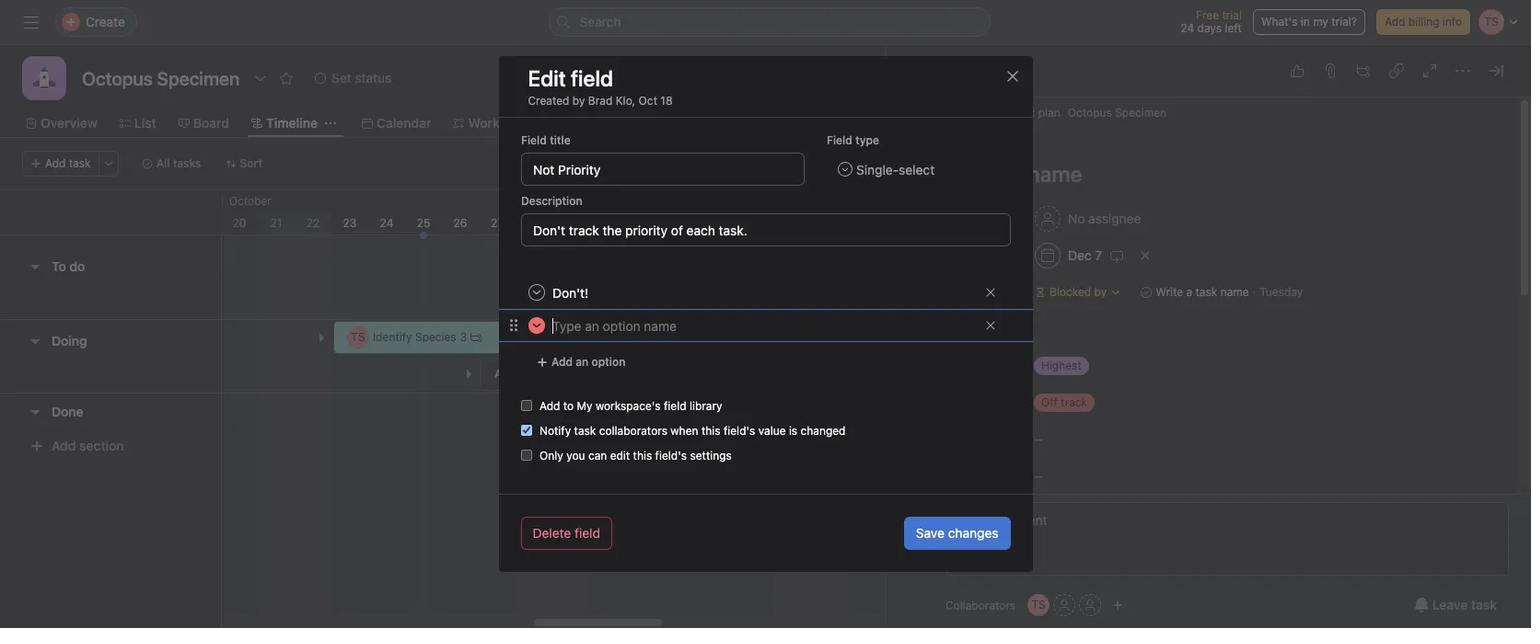 Task type: locate. For each thing, give the bounding box(es) containing it.
task right a on the right top
[[1196, 285, 1218, 299]]

add for add to my workspace's field library
[[539, 400, 560, 414]]

to
[[563, 400, 573, 414]]

0 horizontal spatial 24
[[380, 216, 394, 230]]

field inside edit field created by brad klo, oct 18
[[571, 65, 613, 91]]

1 vertical spatial 24
[[380, 216, 394, 230]]

list link
[[120, 113, 156, 134]]

show subtasks for task identify species image
[[316, 332, 327, 343]]

1 vertical spatial ts
[[917, 510, 931, 524]]

main content containing cross-functional project plan
[[896, 98, 1495, 629]]

ts button right collaborators
[[1028, 595, 1050, 617]]

0 vertical spatial field
[[571, 65, 613, 91]]

you
[[566, 449, 585, 463]]

plan
[[1038, 106, 1061, 120]]

add
[[1385, 15, 1406, 29], [45, 157, 66, 170], [551, 356, 572, 369], [539, 400, 560, 414], [52, 438, 76, 454]]

0 horizontal spatial field's
[[655, 449, 687, 463]]

2 field from the left
[[826, 134, 852, 147]]

write a task name
[[1156, 285, 1249, 299]]

24 left days
[[1181, 21, 1195, 35]]

add an option button
[[528, 350, 633, 376]]

full screen image
[[1423, 64, 1437, 78]]

hide inherited fields button
[[909, 321, 1014, 338]]

main content
[[896, 98, 1495, 629]]

0 likes. click to like this task image
[[1290, 64, 1305, 78]]

changes
[[948, 526, 999, 541]]

field title
[[521, 134, 570, 147]]

ts
[[351, 331, 365, 344], [917, 510, 931, 524], [1032, 599, 1046, 612]]

project
[[999, 106, 1035, 120]]

field left title
[[521, 134, 546, 147]]

field's
[[723, 425, 755, 438], [655, 449, 687, 463]]

files
[[764, 115, 792, 131]]

Priority, Stage, Status… text field
[[521, 153, 804, 186]]

1 field from the left
[[521, 134, 546, 147]]

Type an option name field
[[545, 277, 977, 309], [545, 310, 977, 342]]

field for delete
[[575, 526, 600, 541]]

add left billing
[[1385, 15, 1406, 29]]

1 type an option name field from the top
[[545, 277, 977, 309]]

1 horizontal spatial this
[[701, 425, 720, 438]]

study
[[545, 367, 575, 381]]

task
[[69, 157, 91, 170], [1196, 285, 1218, 299], [574, 425, 596, 438], [1471, 598, 1497, 613]]

field right delete
[[575, 526, 600, 541]]

task right leave
[[1471, 598, 1497, 613]]

1 right study
[[579, 367, 584, 381]]

ts right collaborators
[[1032, 599, 1046, 612]]

add section button
[[22, 430, 131, 463]]

inherited
[[936, 323, 982, 337]]

workspace's
[[595, 400, 660, 414]]

add an option
[[551, 356, 625, 369]]

this up settings
[[701, 425, 720, 438]]

ts button left the changes
[[909, 503, 938, 532]]

1 horizontal spatial 24
[[1181, 21, 1195, 35]]

field up the when
[[663, 400, 686, 414]]

0 horizontal spatial ts button
[[909, 503, 938, 532]]

what's in my trial? button
[[1253, 9, 1366, 35]]

field inside button
[[575, 526, 600, 541]]

collapse task list for the section to do image
[[28, 260, 42, 274]]

2 vertical spatial ts
[[1032, 599, 1046, 612]]

workflow link
[[453, 113, 525, 134]]

0 vertical spatial 24
[[1181, 21, 1195, 35]]

field
[[571, 65, 613, 91], [663, 400, 686, 414], [575, 526, 600, 541]]

collaborators
[[599, 425, 667, 438]]

0 vertical spatial type an option name field
[[545, 277, 977, 309]]

section
[[79, 438, 124, 454]]

27
[[491, 216, 504, 230]]

field left type at top right
[[826, 134, 852, 147]]

24 right 23
[[380, 216, 394, 230]]

add for add an option
[[551, 356, 572, 369]]

field for field type
[[826, 134, 852, 147]]

field up brad
[[571, 65, 613, 91]]

1 horizontal spatial ts button
[[1028, 595, 1050, 617]]

field's left value
[[723, 425, 755, 438]]

overview link
[[26, 113, 97, 134]]

settings
[[690, 449, 731, 463]]

edit
[[610, 449, 630, 463]]

30
[[601, 216, 615, 230]]

0 horizontal spatial this
[[633, 449, 652, 463]]

2 type an option name field from the top
[[545, 310, 977, 342]]

save
[[916, 526, 945, 541]]

close image
[[1005, 69, 1020, 84]]

field for edit
[[571, 65, 613, 91]]

this right edit
[[633, 449, 652, 463]]

add down done button
[[52, 438, 76, 454]]

collaborators
[[946, 599, 1016, 613]]

0 vertical spatial ts
[[351, 331, 365, 344]]

tuesday
[[1260, 285, 1303, 299]]

identify species
[[373, 331, 456, 344]]

25
[[417, 216, 430, 230]]

31
[[639, 216, 651, 230]]

timeline link
[[251, 113, 318, 134]]

1 horizontal spatial ts
[[917, 510, 931, 524]]

add inside 'button'
[[52, 438, 76, 454]]

cross-
[[909, 106, 944, 120]]

dashboard link
[[548, 113, 629, 134]]

days
[[1198, 21, 1222, 35]]

delete
[[533, 526, 571, 541]]

can
[[588, 449, 607, 463]]

copy task link image
[[1390, 64, 1404, 78]]

changed
[[800, 425, 845, 438]]

library
[[689, 400, 722, 414]]

board
[[193, 115, 229, 131]]

0 horizontal spatial field
[[521, 134, 546, 147]]

complete
[[961, 64, 1009, 77]]

name
[[1221, 285, 1249, 299]]

trial
[[1222, 8, 1242, 22]]

Notify task collaborators when this field's value is changed checkbox
[[521, 425, 532, 437]]

species
[[415, 331, 456, 344]]

0 horizontal spatial 1
[[579, 367, 584, 381]]

notify task collaborators when this field's value is changed
[[539, 425, 845, 438]]

close details image
[[1489, 64, 1504, 78]]

timeline
[[266, 115, 318, 131]]

0 vertical spatial field's
[[723, 425, 755, 438]]

field
[[521, 134, 546, 147], [826, 134, 852, 147]]

0 vertical spatial this
[[701, 425, 720, 438]]

my
[[1313, 15, 1329, 29]]

field's down the when
[[655, 449, 687, 463]]

1 horizontal spatial field's
[[723, 425, 755, 438]]

task down the my
[[574, 425, 596, 438]]

add down overview link
[[45, 157, 66, 170]]

1 vertical spatial this
[[633, 449, 652, 463]]

rocket image
[[33, 67, 55, 89]]

task down 'overview'
[[69, 157, 91, 170]]

clear due date image
[[1140, 250, 1151, 262]]

24
[[1181, 21, 1195, 35], [380, 216, 394, 230]]

leftcount image
[[471, 332, 482, 343]]

this
[[701, 425, 720, 438], [633, 449, 652, 463]]

add billing info
[[1385, 15, 1462, 29]]

1 right 31
[[679, 216, 684, 230]]

description
[[521, 194, 582, 208]]

a
[[1187, 285, 1193, 299]]

1 vertical spatial 1
[[579, 367, 584, 381]]

edit
[[528, 65, 566, 91]]

2 horizontal spatial ts
[[1032, 599, 1046, 612]]

None text field
[[77, 62, 244, 95], [521, 214, 1011, 247], [77, 62, 244, 95], [521, 214, 1011, 247]]

main content inside leave task dialog
[[896, 98, 1495, 629]]

1 horizontal spatial 1
[[679, 216, 684, 230]]

ts up save
[[917, 510, 931, 524]]

cross-functional project plan octopus specimen
[[909, 106, 1167, 120]]

2 vertical spatial field
[[575, 526, 600, 541]]

add left to
[[539, 400, 560, 414]]

single-select
[[856, 162, 934, 177]]

ts left identify
[[351, 331, 365, 344]]

1 horizontal spatial field
[[826, 134, 852, 147]]

1 vertical spatial type an option name field
[[545, 310, 977, 342]]

free
[[1196, 8, 1219, 22]]

0 vertical spatial 1
[[679, 216, 684, 230]]

search button
[[548, 7, 990, 37]]

oct
[[639, 94, 657, 108]]

ts button
[[909, 503, 938, 532], [1028, 595, 1050, 617]]

save changes
[[916, 526, 999, 541]]

mark complete button
[[909, 58, 1018, 84]]

add left "an"
[[551, 356, 572, 369]]

1 vertical spatial field's
[[655, 449, 687, 463]]

title
[[549, 134, 570, 147]]

doing
[[52, 333, 87, 349]]

field type
[[826, 134, 879, 147]]

fields
[[985, 323, 1014, 337]]



Task type: describe. For each thing, give the bounding box(es) containing it.
notify
[[539, 425, 571, 438]]

1 vertical spatial ts button
[[1028, 595, 1050, 617]]

22
[[306, 216, 320, 230]]

left
[[1225, 21, 1242, 35]]

3
[[460, 331, 467, 344]]

write
[[1156, 285, 1183, 299]]

only
[[539, 449, 563, 463]]

collapse task list for the section done image
[[28, 405, 42, 419]]

overview
[[41, 115, 97, 131]]

leave
[[1433, 598, 1468, 613]]

24 inside free trial 24 days left
[[1181, 21, 1195, 35]]

search
[[580, 14, 621, 29]]

assignee
[[909, 213, 956, 227]]

single-
[[856, 162, 898, 177]]

show subtasks for task antartica study image
[[463, 369, 474, 380]]

functional
[[944, 106, 996, 120]]

antartica study 1
[[495, 367, 584, 381]]

leave task
[[1433, 598, 1497, 613]]

in
[[1301, 15, 1310, 29]]

to do
[[52, 259, 85, 274]]

collapse task list for the section doing image
[[28, 334, 42, 349]]

add for add billing info
[[1385, 15, 1406, 29]]

klo,
[[616, 94, 636, 108]]

add to starred image
[[279, 71, 294, 86]]

dashboard
[[562, 115, 629, 131]]

23
[[343, 216, 357, 230]]

what's
[[1262, 15, 1298, 29]]

add task button
[[22, 151, 99, 177]]

board link
[[178, 113, 229, 134]]

my
[[577, 400, 592, 414]]

add subtask image
[[1356, 64, 1371, 78]]

value
[[758, 425, 786, 438]]

an
[[575, 356, 588, 369]]

trial?
[[1332, 15, 1357, 29]]

task for add task
[[69, 157, 91, 170]]

mark
[[932, 64, 958, 77]]

workflow
[[468, 115, 525, 131]]

hide inherited fields
[[909, 323, 1014, 337]]

remove option image
[[985, 287, 996, 298]]

brad
[[588, 94, 613, 108]]

Add to My workspace's field library checkbox
[[521, 401, 532, 412]]

Only you can edit this field's settings checkbox
[[521, 450, 532, 461]]

save changes button
[[904, 517, 1011, 551]]

mark complete
[[932, 64, 1009, 77]]

calendar link
[[362, 113, 431, 134]]

add to my workspace's field library
[[539, 400, 722, 414]]

add for add section
[[52, 438, 76, 454]]

by
[[573, 94, 585, 108]]

task for notify task collaborators when this field's value is changed
[[574, 425, 596, 438]]

delete field
[[533, 526, 600, 541]]

repeats image
[[1110, 249, 1125, 263]]

field's for settings
[[655, 449, 687, 463]]

is
[[789, 425, 797, 438]]

0 horizontal spatial ts
[[351, 331, 365, 344]]

remove option image
[[985, 321, 996, 332]]

Task Name text field
[[896, 153, 1495, 195]]

hide
[[909, 323, 933, 337]]

0 vertical spatial ts button
[[909, 503, 938, 532]]

this for when
[[701, 425, 720, 438]]

delete field button
[[521, 517, 612, 551]]

type
[[855, 134, 879, 147]]

free trial 24 days left
[[1181, 8, 1242, 35]]

created
[[528, 94, 570, 108]]

do
[[69, 259, 85, 274]]

info
[[1443, 15, 1462, 29]]

20
[[233, 216, 246, 230]]

ts for bottommost ts button
[[1032, 599, 1046, 612]]

this for edit
[[633, 449, 652, 463]]

21
[[270, 216, 282, 230]]

field for field title
[[521, 134, 546, 147]]

search list box
[[548, 7, 990, 37]]

1 vertical spatial field
[[663, 400, 686, 414]]

task for leave task
[[1471, 598, 1497, 613]]

add billing info button
[[1377, 9, 1471, 35]]

doing button
[[52, 325, 87, 358]]

add task
[[45, 157, 91, 170]]

edit field created by brad klo, oct 18
[[528, 65, 673, 108]]

billing
[[1409, 15, 1440, 29]]

add or remove collaborators image
[[1113, 600, 1124, 611]]

messages link
[[651, 113, 727, 134]]

ts for the top ts button
[[917, 510, 931, 524]]

add for add task
[[45, 157, 66, 170]]

select
[[898, 162, 934, 177]]

octopus specimen link
[[1068, 106, 1167, 120]]

cross-functional project plan link
[[909, 106, 1061, 120]]

files link
[[749, 113, 792, 134]]

28
[[527, 216, 541, 230]]

leave task dialog
[[887, 45, 1531, 629]]

octopus
[[1068, 106, 1112, 120]]

field's for value
[[723, 425, 755, 438]]

antartica
[[495, 367, 542, 381]]



Task type: vqa. For each thing, say whether or not it's contained in the screenshot.
tasks in 1️⃣ First: Get started using My tasks
no



